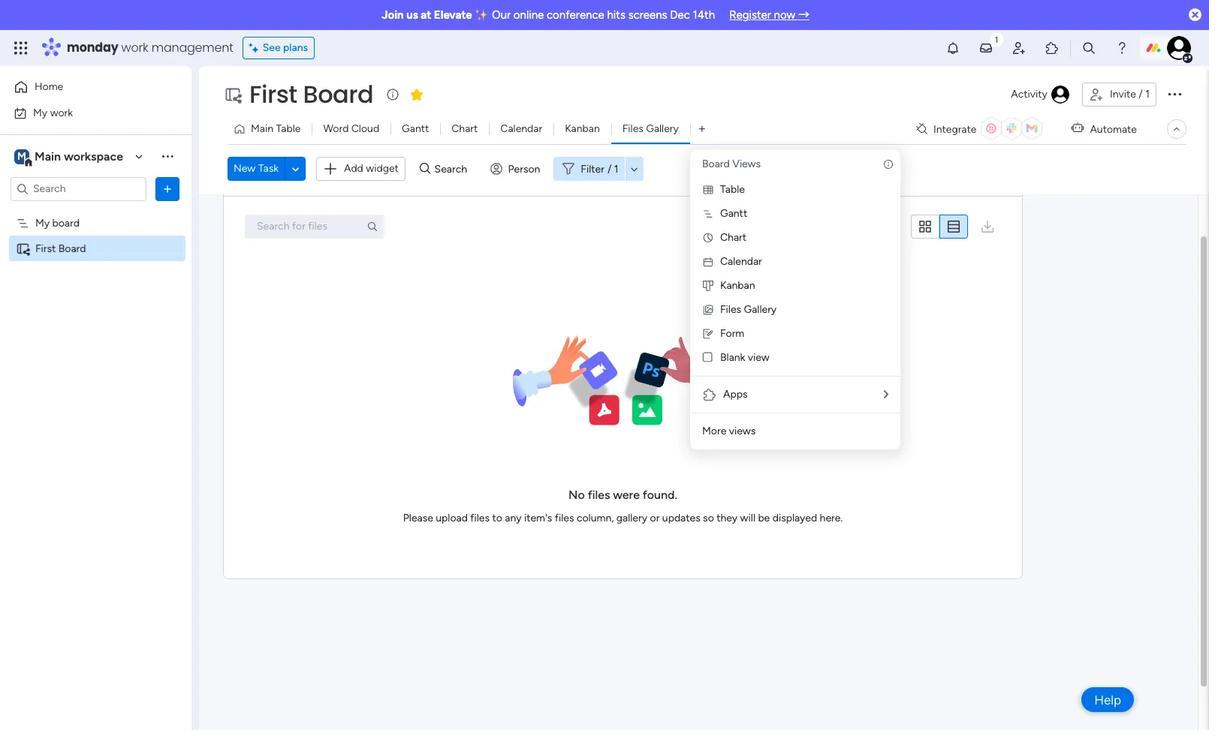 Task type: locate. For each thing, give the bounding box(es) containing it.
blank view
[[720, 352, 770, 364]]

0 horizontal spatial files gallery
[[622, 122, 679, 135]]

1 horizontal spatial work
[[121, 39, 148, 56]]

1 vertical spatial gantt
[[720, 207, 748, 220]]

first up main table
[[249, 77, 297, 111]]

chart
[[452, 122, 478, 135], [720, 231, 747, 244]]

options image up collapse board header icon
[[1166, 85, 1184, 103]]

0 horizontal spatial gallery
[[646, 122, 679, 135]]

help
[[1095, 693, 1121, 708]]

files left to at the left bottom of page
[[470, 512, 490, 525]]

register
[[729, 8, 771, 22]]

list box
[[0, 207, 192, 464]]

options image down 'workspace options' image
[[160, 181, 175, 196]]

dec
[[670, 8, 690, 22]]

0 horizontal spatial calendar
[[501, 122, 542, 135]]

first board down my board
[[35, 242, 86, 255]]

0 horizontal spatial 1
[[614, 163, 619, 176]]

0 vertical spatial main
[[251, 122, 273, 135]]

1 horizontal spatial calendar
[[720, 255, 762, 268]]

files
[[622, 122, 644, 135], [720, 303, 741, 316]]

files
[[588, 488, 610, 503], [470, 512, 490, 525], [555, 512, 574, 525]]

kanban up filter
[[565, 122, 600, 135]]

main right workspace 'icon' at the left top of page
[[35, 149, 61, 163]]

→
[[798, 8, 810, 22]]

apps
[[723, 388, 748, 401]]

14th
[[693, 8, 715, 22]]

0 vertical spatial files
[[622, 122, 644, 135]]

2 horizontal spatial files
[[588, 488, 610, 503]]

workspace selection element
[[14, 148, 125, 167]]

1 vertical spatial gallery
[[744, 303, 777, 316]]

0 vertical spatial /
[[1139, 88, 1143, 101]]

table inside button
[[276, 122, 301, 135]]

kanban up form
[[720, 279, 755, 292]]

files right the item's
[[555, 512, 574, 525]]

0 vertical spatial apps image
[[1045, 41, 1060, 56]]

0 horizontal spatial kanban
[[565, 122, 600, 135]]

1 vertical spatial /
[[608, 163, 612, 176]]

files up form
[[720, 303, 741, 316]]

/ right filter
[[608, 163, 612, 176]]

shareable board image
[[224, 86, 242, 104]]

apps image right 'invite members' icon
[[1045, 41, 1060, 56]]

search image
[[367, 221, 379, 233]]

0 horizontal spatial table
[[276, 122, 301, 135]]

files inside button
[[622, 122, 644, 135]]

widget
[[366, 162, 399, 175]]

1 vertical spatial files gallery
[[720, 303, 777, 316]]

view
[[748, 352, 770, 364]]

1 vertical spatial files
[[720, 303, 741, 316]]

1 vertical spatial first
[[35, 242, 56, 255]]

gantt
[[402, 122, 429, 135], [720, 207, 748, 220]]

plans
[[283, 41, 308, 54]]

gallery up form
[[744, 303, 777, 316]]

new task button
[[228, 157, 285, 181]]

table down the board views
[[720, 183, 745, 196]]

Search in workspace field
[[32, 180, 125, 198]]

0 horizontal spatial main
[[35, 149, 61, 163]]

1 horizontal spatial kanban
[[720, 279, 755, 292]]

upload
[[436, 512, 468, 525]]

no
[[569, 488, 585, 503]]

so
[[703, 512, 714, 525]]

views
[[729, 425, 756, 438]]

0 vertical spatial my
[[33, 106, 47, 119]]

were
[[613, 488, 640, 503]]

0 vertical spatial table
[[276, 122, 301, 135]]

to
[[492, 512, 502, 525]]

chart up search "field"
[[452, 122, 478, 135]]

join
[[382, 8, 404, 22]]

1 horizontal spatial /
[[1139, 88, 1143, 101]]

0 horizontal spatial first board
[[35, 242, 86, 255]]

apps image
[[1045, 41, 1060, 56], [702, 388, 717, 403]]

2 vertical spatial board
[[58, 242, 86, 255]]

first
[[249, 77, 297, 111], [35, 242, 56, 255]]

conference
[[547, 8, 605, 22]]

1 vertical spatial board
[[702, 158, 730, 171]]

gallery left add view icon
[[646, 122, 679, 135]]

add
[[344, 162, 363, 175]]

blank
[[720, 352, 745, 364]]

will
[[740, 512, 756, 525]]

gallery inside files gallery button
[[646, 122, 679, 135]]

first inside list box
[[35, 242, 56, 255]]

files right 'no' at bottom left
[[588, 488, 610, 503]]

help button
[[1082, 688, 1134, 713]]

angle down image
[[292, 164, 299, 175]]

main
[[251, 122, 273, 135], [35, 149, 61, 163]]

integrate
[[934, 123, 977, 136]]

/ inside button
[[1139, 88, 1143, 101]]

invite
[[1110, 88, 1136, 101]]

board up word
[[303, 77, 374, 111]]

0 vertical spatial work
[[121, 39, 148, 56]]

1 horizontal spatial main
[[251, 122, 273, 135]]

work
[[121, 39, 148, 56], [50, 106, 73, 119]]

1 left arrow down icon
[[614, 163, 619, 176]]

board down board
[[58, 242, 86, 255]]

files up arrow down icon
[[622, 122, 644, 135]]

new
[[234, 162, 256, 175]]

list box containing my board
[[0, 207, 192, 464]]

1 vertical spatial my
[[35, 217, 50, 229]]

be
[[758, 512, 770, 525]]

calendar inside button
[[501, 122, 542, 135]]

/ right the invite
[[1139, 88, 1143, 101]]

main for main workspace
[[35, 149, 61, 163]]

0 vertical spatial first
[[249, 77, 297, 111]]

0 horizontal spatial first
[[35, 242, 56, 255]]

work down the home
[[50, 106, 73, 119]]

my work button
[[9, 101, 162, 125]]

workspace image
[[14, 148, 29, 165]]

0 horizontal spatial files
[[622, 122, 644, 135]]

work right monday
[[121, 39, 148, 56]]

table up 'angle down' icon
[[276, 122, 301, 135]]

0 horizontal spatial options image
[[160, 181, 175, 196]]

select product image
[[14, 41, 29, 56]]

2 horizontal spatial board
[[702, 158, 730, 171]]

calendar
[[501, 122, 542, 135], [720, 255, 762, 268]]

1 vertical spatial apps image
[[702, 388, 717, 403]]

1 vertical spatial chart
[[720, 231, 747, 244]]

activity
[[1011, 88, 1048, 101]]

first board up word
[[249, 77, 374, 111]]

calendar up 'person'
[[501, 122, 542, 135]]

0 horizontal spatial board
[[58, 242, 86, 255]]

first right shareable board icon
[[35, 242, 56, 255]]

no files were found.
[[569, 488, 678, 503]]

table
[[276, 122, 301, 135], [720, 183, 745, 196]]

1 vertical spatial main
[[35, 149, 61, 163]]

1 vertical spatial work
[[50, 106, 73, 119]]

main for main table
[[251, 122, 273, 135]]

updates
[[662, 512, 701, 525]]

None search field
[[245, 215, 385, 239]]

1
[[1146, 88, 1150, 101], [614, 163, 619, 176]]

my inside button
[[33, 106, 47, 119]]

1 inside button
[[1146, 88, 1150, 101]]

board left views
[[702, 158, 730, 171]]

0 horizontal spatial gantt
[[402, 122, 429, 135]]

0 vertical spatial 1
[[1146, 88, 1150, 101]]

list arrow image
[[884, 390, 889, 400]]

invite members image
[[1012, 41, 1027, 56]]

0 horizontal spatial /
[[608, 163, 612, 176]]

calendar button
[[489, 117, 554, 141]]

home button
[[9, 75, 162, 99]]

board inside list box
[[58, 242, 86, 255]]

kanban
[[565, 122, 600, 135], [720, 279, 755, 292]]

0 vertical spatial gallery
[[646, 122, 679, 135]]

options image
[[1166, 85, 1184, 103], [160, 181, 175, 196]]

files gallery up arrow down icon
[[622, 122, 679, 135]]

1 horizontal spatial gallery
[[744, 303, 777, 316]]

files gallery up form
[[720, 303, 777, 316]]

task
[[258, 162, 279, 175]]

at
[[421, 8, 431, 22]]

0 vertical spatial kanban
[[565, 122, 600, 135]]

0 vertical spatial first board
[[249, 77, 374, 111]]

1 horizontal spatial 1
[[1146, 88, 1150, 101]]

1 for filter / 1
[[614, 163, 619, 176]]

collapse board header image
[[1171, 123, 1183, 135]]

1 horizontal spatial apps image
[[1045, 41, 1060, 56]]

1 horizontal spatial first
[[249, 77, 297, 111]]

work inside button
[[50, 106, 73, 119]]

0 vertical spatial chart
[[452, 122, 478, 135]]

invite / 1
[[1110, 88, 1150, 101]]

1 vertical spatial table
[[720, 183, 745, 196]]

first board
[[249, 77, 374, 111], [35, 242, 86, 255]]

my inside list box
[[35, 217, 50, 229]]

add view image
[[699, 124, 705, 135]]

dapulse integrations image
[[916, 124, 928, 135]]

0 horizontal spatial chart
[[452, 122, 478, 135]]

board
[[303, 77, 374, 111], [702, 158, 730, 171], [58, 242, 86, 255]]

1 vertical spatial options image
[[160, 181, 175, 196]]

my
[[33, 106, 47, 119], [35, 217, 50, 229]]

kanban inside button
[[565, 122, 600, 135]]

my board
[[35, 217, 80, 229]]

gantt down remove from favorites icon
[[402, 122, 429, 135]]

my left board
[[35, 217, 50, 229]]

views
[[733, 158, 761, 171]]

main inside button
[[251, 122, 273, 135]]

my down the home
[[33, 106, 47, 119]]

screens
[[628, 8, 667, 22]]

calendar up form
[[720, 255, 762, 268]]

1 horizontal spatial table
[[720, 183, 745, 196]]

1 vertical spatial first board
[[35, 242, 86, 255]]

work for my
[[50, 106, 73, 119]]

see plans
[[263, 41, 308, 54]]

main inside workspace selection element
[[35, 149, 61, 163]]

option
[[0, 210, 192, 213]]

0 vertical spatial files gallery
[[622, 122, 679, 135]]

1 vertical spatial 1
[[614, 163, 619, 176]]

my for my board
[[35, 217, 50, 229]]

gantt down the board views
[[720, 207, 748, 220]]

1 horizontal spatial chart
[[720, 231, 747, 244]]

workspace options image
[[160, 149, 175, 164]]

0 vertical spatial calendar
[[501, 122, 542, 135]]

gallery
[[646, 122, 679, 135], [744, 303, 777, 316]]

0 vertical spatial board
[[303, 77, 374, 111]]

main up "new task"
[[251, 122, 273, 135]]

0 vertical spatial gantt
[[402, 122, 429, 135]]

v2 search image
[[420, 161, 431, 178]]

our
[[492, 8, 511, 22]]

0 vertical spatial options image
[[1166, 85, 1184, 103]]

1 horizontal spatial first board
[[249, 77, 374, 111]]

apps image left apps
[[702, 388, 717, 403]]

0 horizontal spatial work
[[50, 106, 73, 119]]

any
[[505, 512, 522, 525]]

chart down the board views
[[720, 231, 747, 244]]

1 for invite / 1
[[1146, 88, 1150, 101]]

1 right the invite
[[1146, 88, 1150, 101]]



Task type: describe. For each thing, give the bounding box(es) containing it.
please upload files to any item's files column, gallery or updates so they will be displayed here.
[[403, 512, 843, 525]]

cloud
[[351, 122, 379, 135]]

1 vertical spatial kanban
[[720, 279, 755, 292]]

found.
[[643, 488, 678, 503]]

jacob simon image
[[1167, 36, 1191, 60]]

here.
[[820, 512, 843, 525]]

person
[[508, 163, 540, 176]]

board views
[[702, 158, 761, 171]]

files gallery inside button
[[622, 122, 679, 135]]

/ for filter
[[608, 163, 612, 176]]

work for monday
[[121, 39, 148, 56]]

chart inside button
[[452, 122, 478, 135]]

us
[[406, 8, 418, 22]]

home
[[35, 80, 63, 93]]

main table button
[[228, 117, 312, 141]]

kanban button
[[554, 117, 611, 141]]

help image
[[1115, 41, 1130, 56]]

/ for invite
[[1139, 88, 1143, 101]]

1 horizontal spatial options image
[[1166, 85, 1184, 103]]

1 horizontal spatial files gallery
[[720, 303, 777, 316]]

inbox image
[[979, 41, 994, 56]]

chart button
[[440, 117, 489, 141]]

word
[[323, 122, 349, 135]]

First Board field
[[246, 77, 377, 111]]

see plans button
[[242, 37, 315, 59]]

my work
[[33, 106, 73, 119]]

column,
[[577, 512, 614, 525]]

online
[[514, 8, 544, 22]]

register now →
[[729, 8, 810, 22]]

gantt inside button
[[402, 122, 429, 135]]

m
[[17, 150, 26, 163]]

1 horizontal spatial files
[[555, 512, 574, 525]]

elevate
[[434, 8, 472, 22]]

arrow down image
[[625, 160, 643, 178]]

new task
[[234, 162, 279, 175]]

1 horizontal spatial files
[[720, 303, 741, 316]]

filter / 1
[[581, 163, 619, 176]]

monday work management
[[67, 39, 233, 56]]

item's
[[524, 512, 552, 525]]

invite / 1 button
[[1082, 83, 1157, 107]]

board
[[52, 217, 80, 229]]

hits
[[607, 8, 626, 22]]

1 horizontal spatial gantt
[[720, 207, 748, 220]]

displayed
[[773, 512, 817, 525]]

1 horizontal spatial board
[[303, 77, 374, 111]]

monday
[[67, 39, 118, 56]]

form
[[720, 328, 745, 340]]

show board description image
[[384, 87, 402, 102]]

add widget button
[[316, 157, 406, 181]]

please
[[403, 512, 433, 525]]

shareable board image
[[16, 242, 30, 256]]

0 horizontal spatial apps image
[[702, 388, 717, 403]]

word cloud
[[323, 122, 379, 135]]

gallery
[[617, 512, 648, 525]]

word cloud button
[[312, 117, 391, 141]]

person button
[[484, 157, 549, 181]]

join us at elevate ✨ our online conference hits screens dec 14th
[[382, 8, 715, 22]]

Search field
[[431, 159, 476, 180]]

notifications image
[[946, 41, 961, 56]]

see
[[263, 41, 281, 54]]

management
[[152, 39, 233, 56]]

search everything image
[[1082, 41, 1097, 56]]

1 vertical spatial calendar
[[720, 255, 762, 268]]

workspace
[[64, 149, 123, 163]]

gallery layout group
[[911, 214, 968, 239]]

filter
[[581, 163, 605, 176]]

more
[[702, 425, 727, 438]]

automate
[[1090, 123, 1137, 136]]

register now → link
[[729, 8, 810, 22]]

or
[[650, 512, 660, 525]]

add widget
[[344, 162, 399, 175]]

more views
[[702, 425, 756, 438]]

first board inside list box
[[35, 242, 86, 255]]

they
[[717, 512, 738, 525]]

gantt button
[[391, 117, 440, 141]]

main workspace
[[35, 149, 123, 163]]

now
[[774, 8, 796, 22]]

autopilot image
[[1071, 119, 1084, 138]]

my for my work
[[33, 106, 47, 119]]

0 horizontal spatial files
[[470, 512, 490, 525]]

1 image
[[990, 31, 1004, 48]]

activity button
[[1005, 83, 1076, 107]]

remove from favorites image
[[410, 87, 425, 102]]

files gallery button
[[611, 117, 690, 141]]

none search field inside no files were found. main content
[[245, 215, 385, 239]]

✨
[[475, 8, 489, 22]]

no files were found. main content
[[199, 147, 1209, 731]]

main table
[[251, 122, 301, 135]]



Task type: vqa. For each thing, say whether or not it's contained in the screenshot.
add view image
yes



